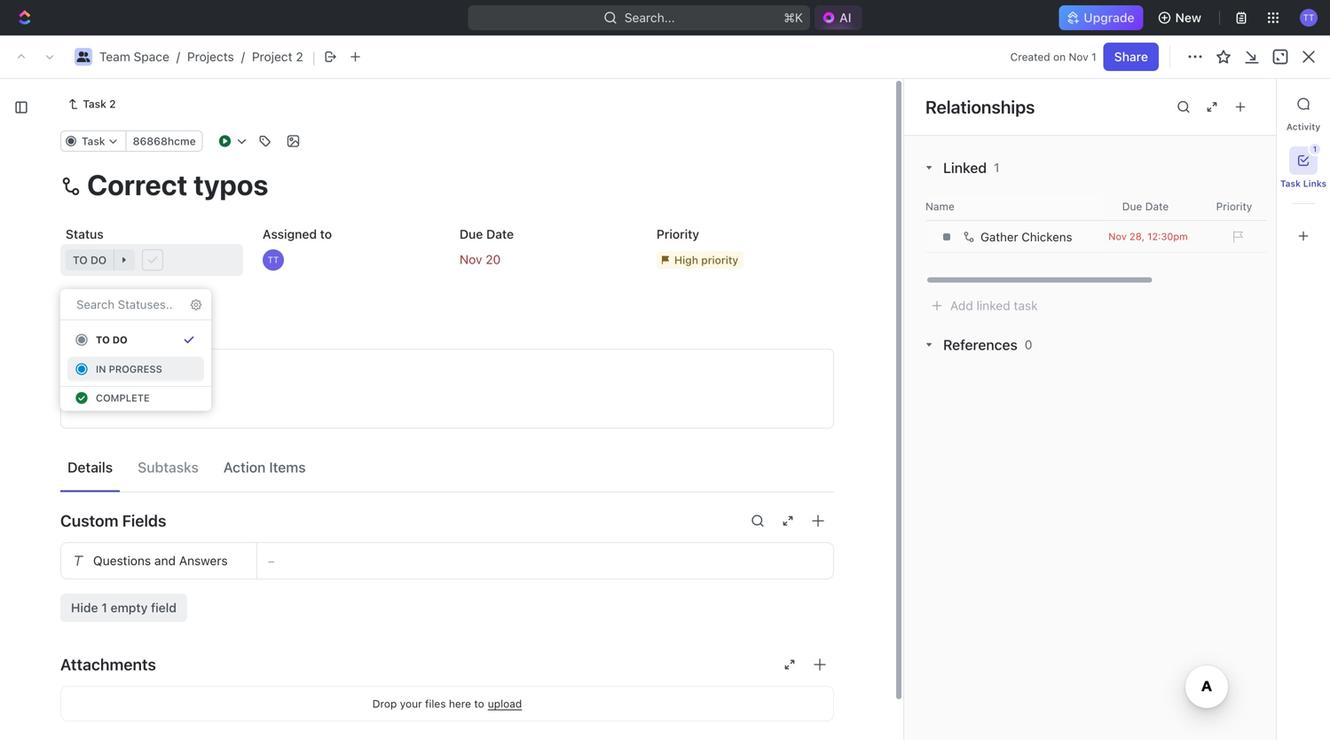 Task type: vqa. For each thing, say whether or not it's contained in the screenshot.
the right "Space"
yes



Task type: describe. For each thing, give the bounding box(es) containing it.
sidebar navigation
[[0, 36, 265, 740]]

2 horizontal spatial space
[[333, 49, 368, 64]]

spaces
[[14, 289, 52, 301]]

empty
[[111, 601, 148, 615]]

here
[[449, 698, 471, 710]]

task inside button
[[502, 252, 526, 264]]

upload button
[[488, 698, 522, 710]]

team space link inside tree
[[43, 339, 254, 368]]

due
[[460, 227, 483, 241]]

automations button
[[1170, 44, 1262, 70]]

drop your files here to upload
[[373, 698, 522, 710]]

1 share from the left
[[1115, 49, 1149, 64]]

task inside tab list
[[1281, 178, 1301, 189]]

1 horizontal spatial task 2
[[358, 340, 396, 355]]

complete
[[96, 392, 150, 404]]

details
[[67, 459, 113, 476]]

drop
[[373, 698, 397, 710]]

2 / from the left
[[241, 49, 245, 64]]

due date
[[460, 227, 514, 241]]

to inside button
[[96, 334, 110, 346]]

name
[[926, 200, 955, 213]]

automations
[[1178, 49, 1253, 64]]

action
[[224, 459, 266, 476]]

upgrade
[[1084, 10, 1135, 25]]

questions and answers
[[93, 554, 228, 568]]

in progress button
[[67, 357, 204, 382]]

2 share button from the left
[[1106, 43, 1162, 71]]

links
[[1304, 178, 1327, 189]]

answers
[[179, 554, 228, 568]]

items
[[269, 459, 306, 476]]

invite
[[43, 716, 73, 730]]

on
[[1054, 51, 1066, 63]]

space inside team space / projects / project 2 |
[[134, 49, 169, 64]]

to do inside button
[[96, 334, 128, 346]]

86868hcme button
[[126, 130, 203, 152]]

0 vertical spatial projects link
[[187, 49, 234, 64]]

favorites
[[14, 258, 61, 271]]

hide for hide 1 empty field
[[71, 601, 98, 615]]

2 horizontal spatial team
[[298, 49, 329, 64]]

references 0
[[944, 336, 1033, 353]]

field
[[151, 601, 177, 615]]

nov
[[1069, 51, 1089, 63]]

subtasks button
[[131, 451, 206, 484]]

relationships inside task sidebar content "section"
[[926, 96, 1036, 117]]

|
[[312, 48, 316, 66]]

linked 1
[[944, 159, 1000, 176]]

write
[[95, 395, 125, 410]]

files
[[425, 698, 446, 710]]

action items button
[[216, 451, 313, 484]]

references
[[944, 336, 1018, 353]]

dashboards
[[43, 183, 112, 198]]

inbox
[[43, 123, 74, 138]]

to inside dropdown button
[[73, 254, 88, 266]]

Search tasks... text field
[[1110, 202, 1287, 229]]

fields
[[122, 511, 166, 530]]

hide button
[[914, 205, 952, 226]]

upload
[[488, 698, 522, 710]]

to right here
[[474, 698, 485, 710]]

custom fields button
[[60, 500, 835, 542]]

assigned to
[[263, 227, 332, 241]]

new button
[[1151, 4, 1213, 32]]

add for add task
[[479, 252, 499, 264]]

search...
[[625, 10, 675, 25]]

user group image
[[282, 52, 293, 61]]

tree inside sidebar navigation
[[7, 309, 257, 549]]

add task
[[479, 252, 526, 264]]

project
[[252, 49, 293, 64]]

project 2 link
[[252, 49, 303, 64]]

team inside team space / projects / project 2 |
[[99, 49, 130, 64]]

1 vertical spatial projects link
[[53, 369, 208, 398]]

ai
[[156, 395, 167, 410]]

0 vertical spatial team space
[[298, 49, 368, 64]]

upgrade link
[[1059, 5, 1144, 30]]

1 up add description button
[[416, 341, 421, 354]]

to right the assigned
[[320, 227, 332, 241]]

in
[[96, 364, 106, 375]]

add description button
[[67, 360, 828, 389]]

with
[[129, 395, 153, 410]]

1 inside the custom fields element
[[101, 601, 107, 615]]

dashboards link
[[7, 177, 257, 205]]

date
[[487, 227, 514, 241]]

write with ai
[[95, 395, 167, 410]]

1 right nov
[[1092, 51, 1097, 63]]

linked
[[944, 159, 987, 176]]

user group image
[[77, 51, 90, 62]]

2 share from the left
[[1117, 49, 1151, 64]]

task right the home
[[83, 98, 106, 110]]

assigned
[[263, 227, 317, 241]]

do inside button
[[112, 334, 128, 346]]

description
[[121, 367, 186, 382]]

86868hcme
[[133, 135, 196, 147]]

gather
[[981, 230, 1019, 244]]

custom
[[60, 511, 118, 530]]

home link
[[7, 86, 257, 115]]

space inside tree
[[77, 346, 113, 360]]

0 horizontal spatial task 2
[[83, 98, 116, 110]]

custom fields element
[[60, 542, 835, 622]]



Task type: locate. For each thing, give the bounding box(es) containing it.
to do down status
[[73, 254, 107, 266]]

2
[[296, 49, 303, 64], [109, 98, 116, 110], [388, 340, 396, 355]]

to do button
[[60, 244, 243, 276]]

task 2 right the home
[[83, 98, 116, 110]]

0 vertical spatial to do
[[73, 254, 107, 266]]

space up in
[[77, 346, 113, 360]]

1
[[1092, 51, 1097, 63], [1314, 145, 1317, 153], [994, 160, 1000, 175], [83, 318, 89, 332], [416, 341, 421, 354], [101, 601, 107, 615]]

to do button
[[67, 328, 204, 352]]

hide down the linked
[[921, 209, 945, 222]]

0 horizontal spatial projects
[[53, 376, 100, 391]]

1 inside task sidebar navigation tab list
[[1314, 145, 1317, 153]]

2 up 'inbox' link
[[109, 98, 116, 110]]

projects link
[[187, 49, 234, 64], [53, 369, 208, 398]]

do down 1 task
[[112, 334, 128, 346]]

Edit task name text field
[[60, 168, 835, 202]]

your
[[400, 698, 422, 710]]

1 horizontal spatial add
[[479, 252, 499, 264]]

1 / from the left
[[177, 49, 180, 64]]

hide 1 empty field
[[71, 601, 177, 615]]

write with ai button
[[67, 389, 828, 417]]

task left links at top right
[[1281, 178, 1301, 189]]

1 vertical spatial do
[[112, 334, 128, 346]]

1 horizontal spatial /
[[241, 49, 245, 64]]

team space link
[[276, 46, 373, 67], [99, 49, 169, 64], [43, 339, 254, 368]]

2 vertical spatial 2
[[388, 340, 396, 355]]

/ up home link
[[177, 49, 180, 64]]

projects left project
[[187, 49, 234, 64]]

to do down 1 task
[[96, 334, 128, 346]]

0 vertical spatial add
[[479, 252, 499, 264]]

1 vertical spatial hide
[[71, 601, 98, 615]]

task 2 up add description button
[[358, 340, 396, 355]]

add up write
[[95, 367, 118, 382]]

complete button
[[59, 386, 213, 411]]

1 right the linked
[[994, 160, 1000, 175]]

team right user group icon
[[99, 49, 130, 64]]

1 inside linked 1
[[994, 160, 1000, 175]]

0
[[1025, 337, 1033, 352]]

to do
[[73, 254, 107, 266], [96, 334, 128, 346]]

task 2 link
[[60, 93, 123, 115]]

0 horizontal spatial team
[[43, 346, 74, 360]]

gather chickens
[[981, 230, 1073, 244]]

team
[[99, 49, 130, 64], [298, 49, 329, 64], [43, 346, 74, 360]]

add description
[[95, 367, 186, 382]]

space right | on the left
[[333, 49, 368, 64]]

1 button
[[1290, 144, 1321, 175], [399, 339, 424, 356]]

2 right user group image
[[296, 49, 303, 64]]

team space
[[298, 49, 368, 64], [43, 346, 113, 360]]

space
[[134, 49, 169, 64], [333, 49, 368, 64], [77, 346, 113, 360]]

task down "date"
[[502, 252, 526, 264]]

1 horizontal spatial 2
[[296, 49, 303, 64]]

1 vertical spatial add
[[95, 367, 118, 382]]

1 left empty
[[101, 601, 107, 615]]

details button
[[60, 451, 120, 484]]

team space inside tree
[[43, 346, 113, 360]]

custom fields
[[60, 511, 166, 530]]

gather chickens link
[[959, 222, 1100, 252]]

1 horizontal spatial space
[[134, 49, 169, 64]]

created
[[1011, 51, 1051, 63]]

projects inside tree
[[53, 376, 100, 391]]

0 horizontal spatial hide
[[71, 601, 98, 615]]

projects inside team space / projects / project 2 |
[[187, 49, 234, 64]]

to
[[320, 227, 332, 241], [73, 254, 88, 266], [96, 334, 110, 346], [474, 698, 485, 710]]

task down search statuses... field
[[92, 318, 116, 332]]

add
[[479, 252, 499, 264], [95, 367, 118, 382]]

to down 1 task
[[96, 334, 110, 346]]

0 horizontal spatial 1 button
[[399, 339, 424, 356]]

subtasks
[[138, 459, 199, 476]]

new
[[1176, 10, 1202, 25]]

1 horizontal spatial relationships
[[926, 96, 1036, 117]]

Search Statuses... field
[[75, 297, 176, 313]]

1 vertical spatial projects
[[53, 376, 100, 391]]

chickens
[[1022, 230, 1073, 244]]

projects up 'pencil' icon
[[53, 376, 100, 391]]

in progress
[[96, 364, 162, 375]]

0 vertical spatial hide
[[921, 209, 945, 222]]

1 vertical spatial task 2
[[358, 340, 396, 355]]

priority
[[657, 227, 700, 241]]

add inside add task button
[[479, 252, 499, 264]]

1 horizontal spatial 1 button
[[1290, 144, 1321, 175]]

1 horizontal spatial team space
[[298, 49, 368, 64]]

created on nov 1
[[1011, 51, 1097, 63]]

team right user group image
[[298, 49, 329, 64]]

1 task
[[83, 318, 116, 332]]

2 horizontal spatial 2
[[388, 340, 396, 355]]

status
[[66, 227, 104, 241]]

team inside tree
[[43, 346, 74, 360]]

2 up add description button
[[388, 340, 396, 355]]

1 vertical spatial relationships
[[66, 293, 145, 307]]

task
[[83, 98, 106, 110], [1281, 178, 1301, 189], [502, 252, 526, 264], [92, 318, 116, 332], [358, 340, 385, 355]]

home
[[43, 93, 77, 107]]

0 vertical spatial 1 button
[[1290, 144, 1321, 175]]

team space right user group image
[[298, 49, 368, 64]]

1 vertical spatial team space
[[43, 346, 113, 360]]

/
[[177, 49, 180, 64], [241, 49, 245, 64]]

hide
[[921, 209, 945, 222], [71, 601, 98, 615]]

1 button up task links
[[1290, 144, 1321, 175]]

do inside dropdown button
[[91, 254, 107, 266]]

hide left empty
[[71, 601, 98, 615]]

team space up in
[[43, 346, 113, 360]]

0 horizontal spatial team space
[[43, 346, 113, 360]]

1 horizontal spatial do
[[112, 334, 128, 346]]

1 vertical spatial 2
[[109, 98, 116, 110]]

0 horizontal spatial space
[[77, 346, 113, 360]]

add inside add description button
[[95, 367, 118, 382]]

do
[[91, 254, 107, 266], [112, 334, 128, 346]]

hide inside hide button
[[921, 209, 945, 222]]

add for add description
[[95, 367, 118, 382]]

questions
[[93, 554, 151, 568]]

task sidebar content section
[[904, 79, 1331, 740]]

0 horizontal spatial /
[[177, 49, 180, 64]]

1 horizontal spatial projects
[[187, 49, 234, 64]]

0 vertical spatial projects
[[187, 49, 234, 64]]

hide inside the custom fields element
[[71, 601, 98, 615]]

1 button inside task sidebar navigation tab list
[[1290, 144, 1321, 175]]

0 vertical spatial do
[[91, 254, 107, 266]]

1 vertical spatial 1 button
[[399, 339, 424, 356]]

hide for hide
[[921, 209, 945, 222]]

favorites button
[[7, 254, 79, 275]]

pencil image
[[73, 397, 85, 409]]

tree containing team space
[[7, 309, 257, 549]]

task up add description button
[[358, 340, 385, 355]]

1 vertical spatial to do
[[96, 334, 128, 346]]

0 horizontal spatial add
[[95, 367, 118, 382]]

attachments
[[60, 655, 156, 674]]

team up 'pencil' icon
[[43, 346, 74, 360]]

task links
[[1281, 178, 1327, 189]]

1 down search statuses... field
[[83, 318, 89, 332]]

space up home link
[[134, 49, 169, 64]]

add down due date
[[479, 252, 499, 264]]

to do inside dropdown button
[[73, 254, 107, 266]]

1 down activity
[[1314, 145, 1317, 153]]

0 horizontal spatial 2
[[109, 98, 116, 110]]

0 horizontal spatial relationships
[[66, 293, 145, 307]]

do down status
[[91, 254, 107, 266]]

⌘k
[[784, 10, 804, 25]]

share
[[1115, 49, 1149, 64], [1117, 49, 1151, 64]]

0 vertical spatial task 2
[[83, 98, 116, 110]]

to down status
[[73, 254, 88, 266]]

2 inside team space / projects / project 2 |
[[296, 49, 303, 64]]

1 share button from the left
[[1104, 43, 1159, 71]]

0 horizontal spatial do
[[91, 254, 107, 266]]

/ left project
[[241, 49, 245, 64]]

0 vertical spatial relationships
[[926, 96, 1036, 117]]

inbox link
[[7, 116, 257, 145]]

1 button up add description button
[[399, 339, 424, 356]]

attachments button
[[60, 644, 835, 686]]

relationships up linked 1
[[926, 96, 1036, 117]]

task sidebar navigation tab list
[[1281, 90, 1327, 250]]

and
[[154, 554, 176, 568]]

1 horizontal spatial hide
[[921, 209, 945, 222]]

team space / projects / project 2 |
[[99, 48, 316, 66]]

add task button
[[457, 247, 533, 269]]

share button
[[1104, 43, 1159, 71], [1106, 43, 1162, 71]]

relationships up 1 task
[[66, 293, 145, 307]]

1 horizontal spatial team
[[99, 49, 130, 64]]

action items
[[224, 459, 306, 476]]

tree
[[7, 309, 257, 549]]

activity
[[1287, 122, 1321, 132]]

0 vertical spatial 2
[[296, 49, 303, 64]]

progress
[[109, 364, 162, 375]]



